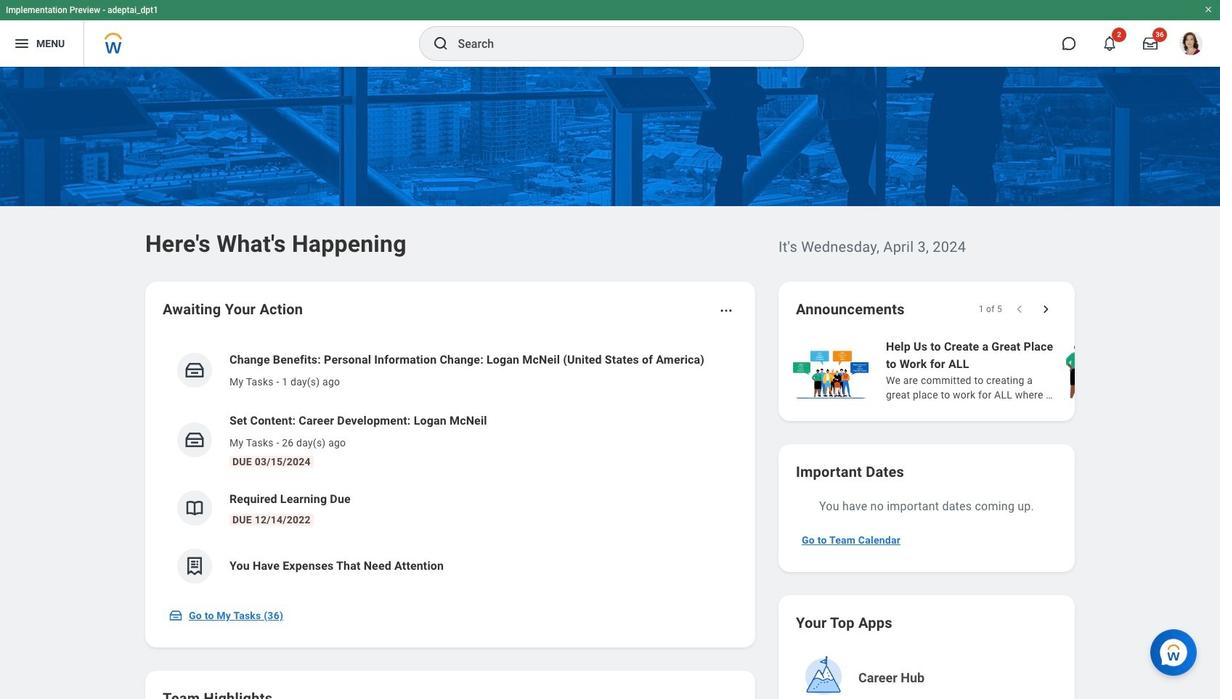 Task type: vqa. For each thing, say whether or not it's contained in the screenshot.
Last Review - Overall Rating column header
no



Task type: describe. For each thing, give the bounding box(es) containing it.
close environment banner image
[[1204, 5, 1213, 14]]

related actions image
[[719, 304, 734, 318]]

0 vertical spatial inbox image
[[184, 360, 206, 381]]

1 horizontal spatial list
[[790, 337, 1220, 404]]

justify image
[[13, 35, 31, 52]]

chevron right small image
[[1039, 302, 1053, 317]]

Search Workday  search field
[[458, 28, 773, 60]]

notifications large image
[[1103, 36, 1117, 51]]



Task type: locate. For each thing, give the bounding box(es) containing it.
main content
[[0, 67, 1220, 699]]

dashboard expenses image
[[184, 556, 206, 577]]

inbox large image
[[1143, 36, 1158, 51]]

chevron left small image
[[1013, 302, 1027, 317]]

inbox image
[[184, 360, 206, 381], [184, 429, 206, 451], [169, 609, 183, 623]]

2 vertical spatial inbox image
[[169, 609, 183, 623]]

status
[[979, 304, 1002, 315]]

list
[[790, 337, 1220, 404], [163, 340, 738, 596]]

0 horizontal spatial list
[[163, 340, 738, 596]]

search image
[[432, 35, 449, 52]]

banner
[[0, 0, 1220, 67]]

profile logan mcneil image
[[1180, 32, 1203, 58]]

book open image
[[184, 498, 206, 519]]

1 vertical spatial inbox image
[[184, 429, 206, 451]]



